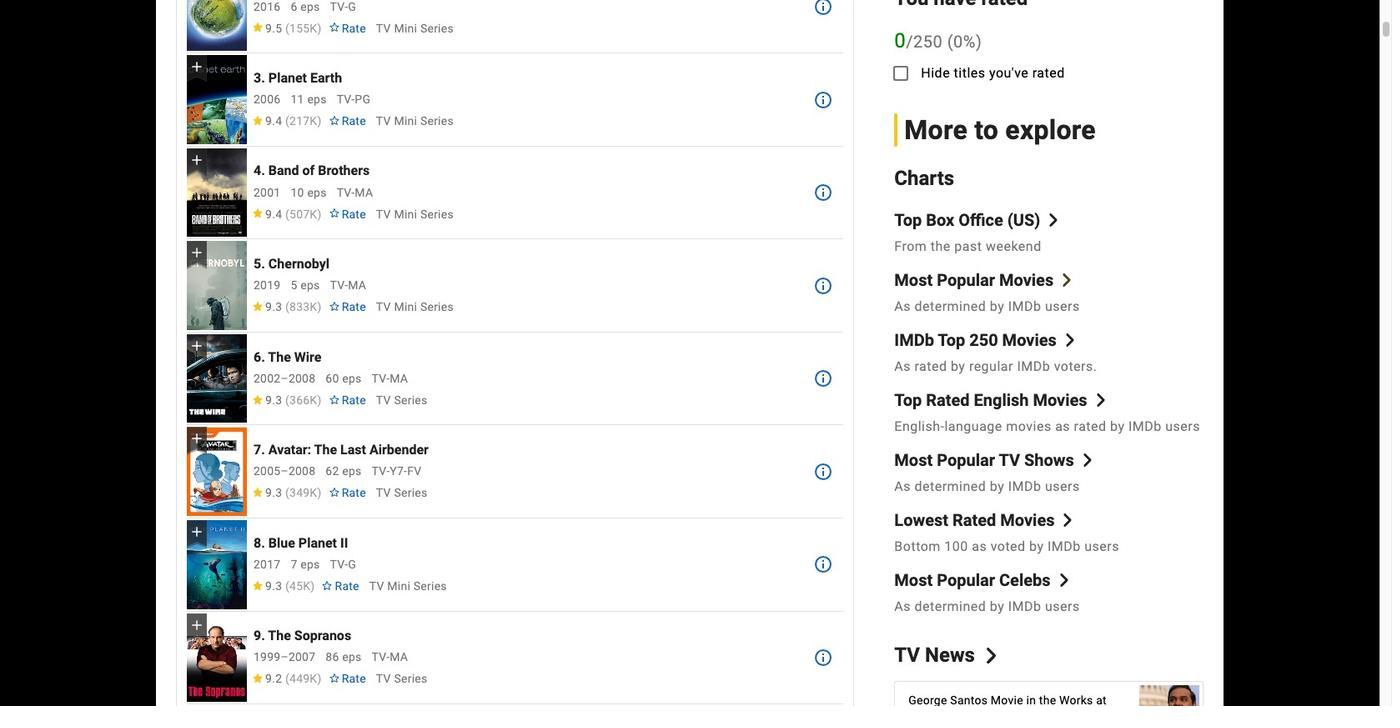 Task type: vqa. For each thing, say whether or not it's contained in the screenshot.


Task type: describe. For each thing, give the bounding box(es) containing it.
the for sopranos
[[268, 628, 291, 644]]

5 eps
[[291, 279, 320, 292]]

bottom
[[895, 539, 941, 555]]

9.3 ( 45k )
[[265, 580, 315, 593]]

mini for 5. chernobyl
[[394, 301, 417, 314]]

hide titles you've rated
[[921, 65, 1065, 81]]

tv for 8. blue planet ii
[[369, 580, 384, 593]]

more to explore
[[905, 114, 1096, 146]]

60
[[326, 372, 339, 385]]

) for 9. the sopranos
[[317, 673, 322, 686]]

rate for 4. band of brothers
[[342, 207, 366, 221]]

) for 6. the wire
[[317, 394, 322, 407]]

3. planet earth
[[254, 70, 342, 86]]

donnie wahlberg, scott grimes, damian lewis, ron livingston, shane taylor, and peter youngblood hills in band of brothers (2001) image
[[187, 148, 247, 237]]

tv- for 4. band of brothers
[[337, 186, 355, 199]]

86 eps
[[326, 651, 362, 664]]

y7-
[[390, 465, 407, 478]]

voters.
[[1054, 359, 1097, 375]]

chevron right inline image for top rated english movies
[[1094, 394, 1108, 407]]

tv-ma for 9. the sopranos
[[372, 651, 408, 664]]

star inline image for 9.5
[[252, 23, 264, 32]]

eps for 5. chernobyl
[[301, 279, 320, 292]]

1 vertical spatial rated
[[915, 359, 947, 375]]

11
[[291, 93, 304, 106]]

lowest rated movies
[[895, 511, 1055, 531]]

wire
[[294, 349, 322, 365]]

to
[[975, 114, 999, 146]]

star inline image for 9.
[[252, 674, 264, 684]]

imdb rating: 9.3 element for blue
[[252, 580, 315, 593]]

popular for tv
[[937, 451, 995, 471]]

(us)
[[1008, 211, 1041, 231]]

planet earth (2006) image
[[187, 55, 247, 144]]

see more information about the sopranos image
[[814, 648, 834, 668]]

tv news link
[[895, 644, 999, 668]]

8.
[[254, 535, 265, 551]]

mini for 8. blue planet ii
[[387, 580, 411, 593]]

the
[[931, 239, 951, 255]]

9.3 for avatar:
[[265, 487, 282, 500]]

9.5
[[265, 21, 282, 35]]

english
[[974, 391, 1029, 411]]

star inline image for 8.
[[252, 581, 264, 591]]

star inline image for 5.
[[252, 302, 264, 311]]

movies down the weekend
[[999, 271, 1054, 291]]

star border inline image for sopranos
[[328, 674, 340, 684]]

most popular celebs link
[[895, 571, 1071, 591]]

9.4 ( 507k )
[[265, 207, 322, 221]]

tv for 7. avatar: the last airbender
[[376, 487, 391, 500]]

eps for 8. blue planet ii
[[301, 558, 320, 571]]

hide
[[921, 65, 950, 81]]

10 eps
[[291, 186, 327, 199]]

7. avatar: the last airbender
[[254, 442, 429, 458]]

chevron right inline image for most popular movies
[[1061, 274, 1074, 287]]

movies up english-language movies as rated by imdb users
[[1033, 391, 1088, 411]]

rate for 9. the sopranos
[[342, 673, 366, 686]]

9.3 for the
[[265, 394, 282, 407]]

250 for imdb
[[970, 331, 998, 351]]

popular for movies
[[937, 271, 995, 291]]

group for 4. band of brothers
[[187, 148, 247, 237]]

add image for 9.
[[189, 617, 205, 634]]

9. the sopranos
[[254, 628, 351, 644]]

checkbox unchecked image
[[891, 63, 911, 83]]

as for most popular movies
[[895, 299, 911, 315]]

star inline image for 9.3
[[252, 488, 264, 497]]

explore
[[1006, 114, 1096, 146]]

rate for 3. planet earth
[[342, 114, 366, 128]]

chevron right inline image for tv news
[[983, 648, 999, 664]]

5. chernobyl link
[[254, 256, 329, 272]]

( for 5. chernobyl
[[285, 301, 290, 314]]

1999–2007
[[254, 651, 316, 664]]

0 / 250 ( 0% )
[[895, 29, 982, 52]]

star border inline image for 9.5 ( 155k )
[[328, 23, 340, 32]]

imdb rating: 9.4 element for band
[[252, 207, 322, 221]]

1 vertical spatial as
[[972, 539, 987, 555]]

1 horizontal spatial rated
[[1033, 65, 1065, 81]]

past
[[955, 239, 982, 255]]

rate button for 8. blue planet ii
[[315, 571, 366, 601]]

366k
[[290, 394, 317, 407]]

7. avatar: the last airbender link
[[254, 442, 429, 458]]

Hide titles you've rated checkbox
[[881, 53, 921, 93]]

regular
[[969, 359, 1014, 375]]

lowest rated movies link
[[895, 511, 1075, 531]]

9.2 ( 449k )
[[265, 673, 322, 686]]

349k
[[290, 487, 317, 500]]

chevron right inline image for imdb top 250 movies
[[1064, 334, 1077, 347]]

movies up voted
[[1001, 511, 1055, 531]]

most popular movies link
[[895, 271, 1074, 291]]

chevron right inline image for top box office (us)
[[1047, 214, 1061, 227]]

) for 3. planet earth
[[317, 114, 322, 128]]

tv mini series for 3. planet earth
[[376, 114, 454, 128]]

tv for 4. band of brothers
[[376, 207, 391, 221]]

sopranos
[[294, 628, 351, 644]]

( for 6. the wire
[[285, 394, 290, 407]]

) inside 0 / 250 ( 0% )
[[976, 31, 982, 51]]

users for most popular movies
[[1045, 299, 1080, 315]]

imdb top 250 movies
[[895, 331, 1057, 351]]

group for 3. planet earth
[[187, 55, 247, 144]]

tv-pg
[[337, 93, 371, 106]]

imdb top 250 movies link
[[895, 331, 1077, 351]]

top for rated
[[895, 391, 922, 411]]

9. the sopranos link
[[254, 628, 351, 644]]

1 horizontal spatial as
[[1055, 419, 1070, 435]]

ma for 4. band of brothers
[[355, 186, 373, 199]]

7
[[291, 558, 297, 571]]

eps for 4. band of brothers
[[307, 186, 327, 199]]

imdb rating: 9.2 element
[[252, 673, 322, 686]]

250 for 0
[[914, 31, 943, 51]]

add image for 6. the wire
[[189, 338, 205, 354]]

2006
[[254, 93, 281, 106]]

ii
[[340, 535, 348, 551]]

) for 4. band of brothers
[[317, 207, 322, 221]]

1 vertical spatial top
[[938, 331, 965, 351]]

9.4 ( 217k )
[[265, 114, 322, 128]]

charts
[[895, 167, 954, 190]]

airbender
[[370, 442, 429, 458]]

blue
[[268, 535, 295, 551]]

( for 7. avatar: the last airbender
[[285, 487, 290, 500]]

tv series for 7. avatar: the last airbender
[[376, 487, 428, 500]]

star border inline image for planet
[[322, 581, 333, 591]]

lorraine bracco, james gandolfini, edie falco, steven van zandt, dominic chianese, robert iler, michael imperioli, nancy marchand, vincent pastore, jamie-lynn sigler, and tony sirico in the sopranos (1999) image
[[187, 614, 247, 702]]

celebs
[[999, 571, 1051, 591]]

tv-g
[[330, 558, 356, 571]]

tv mini series for 4. band of brothers
[[376, 207, 454, 221]]

users for most popular tv shows
[[1045, 479, 1080, 495]]

ma for 5. chernobyl
[[348, 279, 366, 292]]

most for most popular tv shows
[[895, 451, 933, 471]]

idris elba, wood harris, sonja sohn, and dominic west in the wire (2002) image
[[187, 335, 247, 423]]

tv series for 6. the wire
[[376, 394, 428, 407]]

rate for 5. chernobyl
[[342, 301, 366, 314]]

the for wire
[[268, 349, 291, 365]]

0%
[[954, 31, 976, 51]]

planet earth ii (2016) image
[[187, 0, 247, 51]]

tv- for 3. planet earth
[[337, 93, 355, 106]]

6. the wire
[[254, 349, 322, 365]]

more
[[905, 114, 968, 146]]

star border inline image for 9.3 ( 833k )
[[328, 302, 340, 311]]

most popular tv shows
[[895, 451, 1074, 471]]

last
[[340, 442, 366, 458]]

top rated english movies
[[895, 391, 1088, 411]]

tv for 5. chernobyl
[[376, 301, 391, 314]]

62
[[326, 465, 339, 478]]

155k
[[290, 21, 317, 35]]

rate button for 3. planet earth
[[322, 106, 373, 136]]

add image for 3. planet earth
[[189, 59, 205, 75]]

star border inline image for earth
[[328, 116, 340, 125]]

5
[[291, 279, 297, 292]]

most popular celebs
[[895, 571, 1051, 591]]

see more information about blue planet ii image
[[814, 555, 834, 575]]

tv- for 9. the sopranos
[[372, 651, 390, 664]]

titles
[[954, 65, 986, 81]]

rate for 7. avatar: the last airbender
[[342, 487, 366, 500]]

6.
[[254, 349, 265, 365]]



Task type: locate. For each thing, give the bounding box(es) containing it.
9.3
[[265, 301, 282, 314], [265, 394, 282, 407], [265, 487, 282, 500], [265, 580, 282, 593]]

planet up 7 eps
[[299, 535, 337, 551]]

language
[[945, 419, 1003, 435]]

avatar:
[[268, 442, 311, 458]]

tv- for 8. blue planet ii
[[330, 558, 348, 571]]

star border inline image
[[328, 23, 340, 32], [328, 302, 340, 311]]

0 vertical spatial as determined by imdb users
[[895, 299, 1080, 315]]

by for 250
[[951, 359, 966, 375]]

rate down tv-pg
[[342, 114, 366, 128]]

chevron right inline image right the news
[[983, 648, 999, 664]]

2 vertical spatial chevron right inline image
[[1057, 574, 1071, 588]]

shows
[[1024, 451, 1074, 471]]

top box office (us) link
[[895, 211, 1061, 231]]

1 imdb rating: 9.3 element from the top
[[252, 301, 322, 314]]

top rated english movies link
[[895, 391, 1108, 411]]

chevron right inline image for lowest rated movies
[[1062, 514, 1075, 528]]

0 vertical spatial popular
[[937, 271, 995, 291]]

tv-ma for 4. band of brothers
[[337, 186, 373, 199]]

star border inline image right the '155k'
[[328, 23, 340, 32]]

star border inline image
[[328, 116, 340, 125], [328, 209, 340, 218], [328, 395, 340, 404], [328, 488, 340, 497], [322, 581, 333, 591], [328, 674, 340, 684]]

popular down from the past weekend
[[937, 271, 995, 291]]

1 star inline image from the top
[[252, 23, 264, 32]]

tv for 6. the wire
[[376, 394, 391, 407]]

planet up "11"
[[268, 70, 307, 86]]

by for movies
[[990, 299, 1005, 315]]

the right 6.
[[268, 349, 291, 365]]

rated up 100
[[953, 511, 996, 531]]

9.2
[[265, 673, 282, 686]]

rate down brothers
[[342, 207, 366, 221]]

rate button for 6. the wire
[[322, 385, 373, 415]]

from
[[895, 239, 927, 255]]

rate button right 217k
[[322, 106, 373, 136]]

chevron right inline image
[[1061, 274, 1074, 287], [1081, 454, 1094, 468], [1057, 574, 1071, 588]]

1 vertical spatial star border inline image
[[328, 302, 340, 311]]

tv- down earth
[[337, 93, 355, 106]]

9.3 ( 833k )
[[265, 301, 322, 314]]

eps for 9. the sopranos
[[342, 651, 362, 664]]

movies up as rated by regular imdb voters.
[[1002, 331, 1057, 351]]

as up lowest on the right of page
[[895, 479, 911, 495]]

0 vertical spatial most
[[895, 271, 933, 291]]

top up as rated by regular imdb voters.
[[938, 331, 965, 351]]

9.3 down '2002–2008'
[[265, 394, 282, 407]]

2001
[[254, 186, 281, 199]]

tv-ma right 86 eps
[[372, 651, 408, 664]]

see more information about band of brothers image
[[814, 183, 834, 203]]

movies
[[1006, 419, 1052, 435]]

4 9.3 from the top
[[265, 580, 282, 593]]

9.4 down the 2001
[[265, 207, 282, 221]]

5 star inline image from the top
[[252, 581, 264, 591]]

4 add image from the top
[[189, 338, 205, 354]]

most for most popular movies
[[895, 271, 933, 291]]

star inline image for 3.
[[252, 116, 264, 125]]

3.
[[254, 70, 265, 86]]

as determined by imdb users down most popular movies 'link'
[[895, 299, 1080, 315]]

tv-y7-fv
[[372, 465, 422, 478]]

zach tyler eisen, mae whitman, and jack de sena in avatar: the last airbender (2005) image
[[187, 428, 247, 516]]

2 horizontal spatial rated
[[1074, 419, 1107, 435]]

earth
[[310, 70, 342, 86]]

rate down 86 eps
[[342, 673, 366, 686]]

7.
[[254, 442, 265, 458]]

eps right 7
[[301, 558, 320, 571]]

top up english- at bottom
[[895, 391, 922, 411]]

tv- down brothers
[[337, 186, 355, 199]]

2 as determined by imdb users from the top
[[895, 479, 1080, 495]]

as for most popular tv shows
[[895, 479, 911, 495]]

chevron right inline image inside top rated english movies link
[[1094, 394, 1108, 407]]

add image left 6.
[[189, 338, 205, 354]]

rate down the tv-g
[[335, 580, 359, 593]]

3 9.3 from the top
[[265, 487, 282, 500]]

chevron right inline image inside lowest rated movies link
[[1062, 514, 1075, 528]]

most for most popular celebs
[[895, 571, 933, 591]]

blue planet ii (2017) image
[[187, 521, 247, 609]]

1 as from the top
[[895, 299, 911, 315]]

3. planet earth link
[[254, 70, 342, 86]]

3 add image from the top
[[189, 617, 205, 634]]

2 add image from the top
[[189, 524, 205, 541]]

250 up regular
[[970, 331, 998, 351]]

4.
[[254, 163, 265, 179]]

star inline image left 9.2
[[252, 674, 264, 684]]

rate down 62 eps
[[342, 487, 366, 500]]

star inline image down 2005–2008
[[252, 488, 264, 497]]

0 vertical spatial 9.4
[[265, 114, 282, 128]]

rate right the 833k
[[342, 301, 366, 314]]

add image left 5.
[[189, 245, 205, 261]]

determined for celebs
[[915, 599, 986, 615]]

rate button right the 833k
[[322, 292, 373, 322]]

0 vertical spatial add image
[[189, 431, 205, 448]]

1 vertical spatial most
[[895, 451, 933, 471]]

0 horizontal spatial as
[[972, 539, 987, 555]]

2005–2008
[[254, 465, 316, 478]]

imdb rating: 9.3 element for avatar:
[[252, 487, 322, 500]]

planet
[[268, 70, 307, 86], [299, 535, 337, 551]]

86
[[326, 651, 339, 664]]

0 horizontal spatial rated
[[915, 359, 947, 375]]

tv- right 5 eps
[[330, 279, 348, 292]]

rate button right 449k
[[322, 664, 373, 694]]

0 vertical spatial rated
[[926, 391, 970, 411]]

group for 8. blue planet ii
[[187, 521, 247, 609]]

bottom 100 as voted by imdb users
[[895, 539, 1120, 555]]

the
[[268, 349, 291, 365], [314, 442, 337, 458], [268, 628, 291, 644]]

star inline image down the 2001
[[252, 209, 264, 218]]

as determined by imdb users down most popular celebs link
[[895, 599, 1080, 615]]

ma right 60 eps at the bottom left of page
[[390, 372, 408, 385]]

most down bottom on the bottom right of page
[[895, 571, 933, 591]]

2 most from the top
[[895, 451, 933, 471]]

1 vertical spatial planet
[[299, 535, 337, 551]]

(
[[285, 21, 290, 35], [947, 31, 954, 51], [285, 114, 290, 128], [285, 207, 290, 221], [285, 301, 290, 314], [285, 394, 290, 407], [285, 487, 290, 500], [285, 580, 290, 593], [285, 673, 290, 686]]

chevron right inline image inside top box office (us) link
[[1047, 214, 1061, 227]]

chevron right inline image inside tv news link
[[983, 648, 999, 664]]

weekend
[[986, 239, 1042, 255]]

4 star inline image from the top
[[252, 395, 264, 404]]

star inline image down 2017
[[252, 581, 264, 591]]

( for 3. planet earth
[[285, 114, 290, 128]]

4 as from the top
[[895, 599, 911, 615]]

by
[[990, 299, 1005, 315], [951, 359, 966, 375], [1110, 419, 1125, 435], [990, 479, 1005, 495], [1030, 539, 1044, 555], [990, 599, 1005, 615]]

imdb rating: 9.4 element for planet
[[252, 114, 322, 128]]

see more information about planet earth image
[[814, 90, 834, 110]]

band
[[268, 163, 299, 179]]

g
[[348, 558, 356, 571]]

1 star border inline image from the top
[[328, 23, 340, 32]]

add image left 9.
[[189, 617, 205, 634]]

3 most from the top
[[895, 571, 933, 591]]

0 vertical spatial chevron right inline image
[[1061, 274, 1074, 287]]

add image for 4. band of brothers
[[189, 152, 205, 168]]

9.3 down 2019
[[265, 301, 282, 314]]

rate button for 4. band of brothers
[[322, 199, 373, 229]]

imdb rating: 9.3 element for chernobyl
[[252, 301, 322, 314]]

chevron right inline image inside "imdb top 250 movies" link
[[1064, 334, 1077, 347]]

add image left 7.
[[189, 431, 205, 448]]

rated for lowest
[[953, 511, 996, 531]]

imdb
[[1008, 299, 1042, 315], [895, 331, 934, 351], [1017, 359, 1050, 375], [1129, 419, 1162, 435], [1008, 479, 1042, 495], [1048, 539, 1081, 555], [1008, 599, 1042, 615]]

2 imdb rating: 9.3 element from the top
[[252, 394, 322, 407]]

imdb rating: 9.3 element
[[252, 301, 322, 314], [252, 394, 322, 407], [252, 487, 322, 500], [252, 580, 315, 593]]

rate button for 5. chernobyl
[[322, 292, 373, 322]]

popular down language
[[937, 451, 995, 471]]

eps right 86
[[342, 651, 362, 664]]

1 add image from the top
[[189, 59, 205, 75]]

0 horizontal spatial 250
[[914, 31, 943, 51]]

) for 8. blue planet ii
[[311, 580, 315, 593]]

tv- for 6. the wire
[[372, 372, 390, 385]]

star inline image inside imdb rating: 9.2 element
[[252, 674, 264, 684]]

9.4 down 2006
[[265, 114, 282, 128]]

star border inline image down 60
[[328, 395, 340, 404]]

group for 5. chernobyl
[[187, 241, 247, 330]]

imdb rating: 9.3 element down '2002–2008'
[[252, 394, 322, 407]]

as determined by imdb users for celebs
[[895, 599, 1080, 615]]

( for 8. blue planet ii
[[285, 580, 290, 593]]

by for tv
[[990, 479, 1005, 495]]

star inline image down 2006
[[252, 116, 264, 125]]

chernobyl (2019) image
[[187, 241, 247, 330]]

1 vertical spatial chevron right inline image
[[1081, 454, 1094, 468]]

1 vertical spatial as determined by imdb users
[[895, 479, 1080, 495]]

add image for 8.
[[189, 524, 205, 541]]

ma for 9. the sopranos
[[390, 651, 408, 664]]

popular down 100
[[937, 571, 995, 591]]

217k
[[290, 114, 317, 128]]

9.3 for chernobyl
[[265, 301, 282, 314]]

2 as from the top
[[895, 359, 911, 375]]

4 imdb rating: 9.3 element from the top
[[252, 580, 315, 593]]

see more information about the wire image
[[814, 369, 834, 389]]

tv for 3. planet earth
[[376, 114, 391, 128]]

top
[[895, 211, 922, 231], [938, 331, 965, 351], [895, 391, 922, 411]]

1 vertical spatial add image
[[189, 524, 205, 541]]

top up the 'from'
[[895, 211, 922, 231]]

2 9.3 from the top
[[265, 394, 282, 407]]

as right 100
[[972, 539, 987, 555]]

3 star inline image from the top
[[252, 302, 264, 311]]

eps for 7. avatar: the last airbender
[[342, 465, 362, 478]]

250
[[914, 31, 943, 51], [970, 331, 998, 351]]

the up 62
[[314, 442, 337, 458]]

group left 6.
[[187, 334, 247, 423]]

1 vertical spatial determined
[[915, 479, 986, 495]]

0 vertical spatial tv series
[[376, 394, 428, 407]]

rate button right 366k
[[322, 385, 373, 415]]

top for box
[[895, 211, 922, 231]]

/
[[906, 31, 914, 51]]

tv- right 60 eps at the bottom left of page
[[372, 372, 390, 385]]

see more information about chernobyl image
[[814, 276, 834, 296]]

as for most popular celebs
[[895, 599, 911, 615]]

0 vertical spatial the
[[268, 349, 291, 365]]

imdb rating: 9.4 element down "11"
[[252, 114, 322, 128]]

mini for 4. band of brothers
[[394, 207, 417, 221]]

833k
[[290, 301, 317, 314]]

4. band of brothers
[[254, 163, 370, 179]]

chevron right inline image
[[1047, 214, 1061, 227], [1064, 334, 1077, 347], [1094, 394, 1108, 407], [1062, 514, 1075, 528], [983, 648, 999, 664]]

tv- down ii
[[330, 558, 348, 571]]

9.3 down 2005–2008
[[265, 487, 282, 500]]

users for most popular celebs
[[1045, 599, 1080, 615]]

pg
[[355, 93, 371, 106]]

star inline image inside the imdb rating: 9.5 element
[[252, 23, 264, 32]]

2 vertical spatial most
[[895, 571, 933, 591]]

507k
[[290, 207, 317, 221]]

mini for 3. planet earth
[[394, 114, 417, 128]]

9.5 ( 155k )
[[265, 21, 322, 35]]

3 as determined by imdb users from the top
[[895, 599, 1080, 615]]

star inline image for 4.
[[252, 209, 264, 218]]

chevron right inline image inside most popular celebs link
[[1057, 574, 1071, 588]]

1 group from the top
[[187, 55, 247, 144]]

chevron right inline image right (us)
[[1047, 214, 1061, 227]]

tv-ma for 5. chernobyl
[[330, 279, 366, 292]]

1 vertical spatial imdb rating: 9.4 element
[[252, 207, 322, 221]]

most down english- at bottom
[[895, 451, 933, 471]]

add image
[[189, 59, 205, 75], [189, 152, 205, 168], [189, 245, 205, 261], [189, 338, 205, 354]]

2 determined from the top
[[915, 479, 986, 495]]

group
[[187, 55, 247, 144], [187, 148, 247, 237], [187, 241, 247, 330], [187, 334, 247, 423], [187, 428, 247, 516], [187, 521, 247, 609], [187, 614, 247, 703]]

1 vertical spatial the
[[314, 442, 337, 458]]

2 vertical spatial determined
[[915, 599, 986, 615]]

star border inline image for wire
[[328, 395, 340, 404]]

rate button for 7. avatar: the last airbender
[[322, 478, 373, 508]]

2 popular from the top
[[937, 451, 995, 471]]

add image left '4.'
[[189, 152, 205, 168]]

2 vertical spatial popular
[[937, 571, 995, 591]]

5 group from the top
[[187, 428, 247, 516]]

rated
[[926, 391, 970, 411], [953, 511, 996, 531]]

rate button right the '155k'
[[322, 13, 373, 43]]

) for 5. chernobyl
[[317, 301, 322, 314]]

4. band of brothers link
[[254, 163, 370, 179]]

6 group from the top
[[187, 521, 247, 609]]

4 group from the top
[[187, 334, 247, 423]]

the right 9.
[[268, 628, 291, 644]]

0 vertical spatial star border inline image
[[328, 23, 340, 32]]

as for imdb top 250 movies
[[895, 359, 911, 375]]

group for 6. the wire
[[187, 334, 247, 423]]

3 as from the top
[[895, 479, 911, 495]]

ma
[[355, 186, 373, 199], [348, 279, 366, 292], [390, 372, 408, 385], [390, 651, 408, 664]]

chevron right inline image inside "most popular tv shows" link
[[1081, 454, 1094, 468]]

as determined by imdb users down the most popular tv shows
[[895, 479, 1080, 495]]

imdb rating: 9.4 element
[[252, 114, 322, 128], [252, 207, 322, 221]]

eps for 3. planet earth
[[307, 93, 327, 106]]

7 group from the top
[[187, 614, 247, 703]]

by for celebs
[[990, 599, 1005, 615]]

as up the tv news
[[895, 599, 911, 615]]

1 vertical spatial rated
[[953, 511, 996, 531]]

office
[[959, 211, 1003, 231]]

1 most from the top
[[895, 271, 933, 291]]

group left 9.
[[187, 614, 247, 703]]

tv-ma for 6. the wire
[[372, 372, 408, 385]]

brothers
[[318, 163, 370, 179]]

as right movies
[[1055, 419, 1070, 435]]

2 vertical spatial tv series
[[376, 673, 428, 686]]

tv mini series for 8. blue planet ii
[[369, 580, 447, 593]]

rate button down 7. avatar: the last airbender link
[[322, 478, 373, 508]]

( inside 0 / 250 ( 0% )
[[947, 31, 954, 51]]

rate button
[[322, 13, 373, 43], [322, 106, 373, 136], [322, 199, 373, 229], [322, 292, 373, 322], [322, 385, 373, 415], [322, 478, 373, 508], [315, 571, 366, 601], [322, 664, 373, 694]]

you've
[[989, 65, 1029, 81]]

1 as determined by imdb users from the top
[[895, 299, 1080, 315]]

0 vertical spatial rated
[[1033, 65, 1065, 81]]

2 imdb rating: 9.4 element from the top
[[252, 207, 322, 221]]

see more information about avatar: the last airbender image
[[814, 462, 834, 482]]

3 tv series from the top
[[376, 673, 428, 686]]

imdb rating: 9.5 element
[[252, 21, 322, 35]]

star border inline image down tv-pg
[[328, 116, 340, 125]]

eps for 6. the wire
[[342, 372, 362, 385]]

2 vertical spatial add image
[[189, 617, 205, 634]]

add image for 7.
[[189, 431, 205, 448]]

eps right 10
[[307, 186, 327, 199]]

9.4 for planet
[[265, 114, 282, 128]]

1 9.3 from the top
[[265, 301, 282, 314]]

top box office (us)
[[895, 211, 1041, 231]]

voted
[[991, 539, 1026, 555]]

eps
[[307, 93, 327, 106], [307, 186, 327, 199], [301, 279, 320, 292], [342, 372, 362, 385], [342, 465, 362, 478], [301, 558, 320, 571], [342, 651, 362, 664]]

tv- right 86 eps
[[372, 651, 390, 664]]

3 add image from the top
[[189, 245, 205, 261]]

2 vertical spatial as determined by imdb users
[[895, 599, 1080, 615]]

1 vertical spatial star inline image
[[252, 488, 264, 497]]

1 horizontal spatial 250
[[970, 331, 998, 351]]

0 vertical spatial imdb rating: 9.4 element
[[252, 114, 322, 128]]

imdb rating: 9.4 element down 10
[[252, 207, 322, 221]]

star border inline image down 86
[[328, 674, 340, 684]]

ma for 6. the wire
[[390, 372, 408, 385]]

tv- for 7. avatar: the last airbender
[[372, 465, 390, 478]]

star border inline image for of
[[328, 209, 340, 218]]

eps right 62
[[342, 465, 362, 478]]

6 star inline image from the top
[[252, 674, 264, 684]]

from the past weekend
[[895, 239, 1042, 255]]

star inline image
[[252, 23, 264, 32], [252, 488, 264, 497]]

popular
[[937, 271, 995, 291], [937, 451, 995, 471], [937, 571, 995, 591]]

2 star inline image from the top
[[252, 209, 264, 218]]

of
[[302, 163, 315, 179]]

2 group from the top
[[187, 148, 247, 237]]

2019
[[254, 279, 281, 292]]

3 group from the top
[[187, 241, 247, 330]]

60 eps
[[326, 372, 362, 385]]

0 vertical spatial star inline image
[[252, 23, 264, 32]]

star border inline image down 62
[[328, 488, 340, 497]]

star inline image down '2002–2008'
[[252, 395, 264, 404]]

0 vertical spatial top
[[895, 211, 922, 231]]

rated for top
[[926, 391, 970, 411]]

1 vertical spatial popular
[[937, 451, 995, 471]]

most popular movies
[[895, 271, 1054, 291]]

1 vertical spatial tv series
[[376, 487, 428, 500]]

250 inside 0 / 250 ( 0% )
[[914, 31, 943, 51]]

1 popular from the top
[[937, 271, 995, 291]]

fv
[[407, 465, 422, 478]]

group left '4.'
[[187, 148, 247, 237]]

tv-ma right 5 eps
[[330, 279, 366, 292]]

tv- down "airbender"
[[372, 465, 390, 478]]

english-language movies as rated by imdb users
[[895, 419, 1200, 435]]

3 imdb rating: 9.3 element from the top
[[252, 487, 322, 500]]

rate button for 9. the sopranos
[[322, 664, 373, 694]]

11 eps
[[291, 93, 327, 106]]

rate right the '155k'
[[342, 21, 366, 35]]

ma right 5 eps
[[348, 279, 366, 292]]

determined down the most popular movies
[[915, 299, 986, 315]]

2002–2008
[[254, 372, 316, 385]]

9.3 for blue
[[265, 580, 282, 593]]

group left 7.
[[187, 428, 247, 516]]

0 vertical spatial planet
[[268, 70, 307, 86]]

add image for 5. chernobyl
[[189, 245, 205, 261]]

9.3 ( 349k )
[[265, 487, 322, 500]]

tv-ma
[[337, 186, 373, 199], [330, 279, 366, 292], [372, 372, 408, 385], [372, 651, 408, 664]]

1 star inline image from the top
[[252, 116, 264, 125]]

tv-ma down brothers
[[337, 186, 373, 199]]

imdb rating: 9.3 element down 2005–2008
[[252, 487, 322, 500]]

rate for 6. the wire
[[342, 394, 366, 407]]

5.
[[254, 256, 265, 272]]

imdb rating: 9.3 element down the 5
[[252, 301, 322, 314]]

( for 4. band of brothers
[[285, 207, 290, 221]]

1 tv series from the top
[[376, 394, 428, 407]]

popular for celebs
[[937, 571, 995, 591]]

2 vertical spatial rated
[[1074, 419, 1107, 435]]

box
[[926, 211, 955, 231]]

1 add image from the top
[[189, 431, 205, 448]]

ma down brothers
[[355, 186, 373, 199]]

group for 7. avatar: the last airbender
[[187, 428, 247, 516]]

chevron right inline image down 'shows'
[[1062, 514, 1075, 528]]

2 vertical spatial top
[[895, 391, 922, 411]]

100
[[945, 539, 968, 555]]

chevron right inline image for most popular tv shows
[[1081, 454, 1094, 468]]

2 star border inline image from the top
[[328, 302, 340, 311]]

3 determined from the top
[[915, 599, 986, 615]]

star inline image
[[252, 116, 264, 125], [252, 209, 264, 218], [252, 302, 264, 311], [252, 395, 264, 404], [252, 581, 264, 591], [252, 674, 264, 684]]

determined for tv
[[915, 479, 986, 495]]

250 right 0
[[914, 31, 943, 51]]

star border inline image right 507k
[[328, 209, 340, 218]]

0 vertical spatial as
[[1055, 419, 1070, 435]]

1 vertical spatial 9.4
[[265, 207, 282, 221]]

0 vertical spatial determined
[[915, 299, 986, 315]]

as rated by regular imdb voters.
[[895, 359, 1097, 375]]

star inline image inside imdb rating: 9.3 "element"
[[252, 488, 264, 497]]

add image
[[189, 431, 205, 448], [189, 524, 205, 541], [189, 617, 205, 634]]

6. the wire link
[[254, 349, 322, 365]]

2 vertical spatial the
[[268, 628, 291, 644]]

0
[[895, 29, 906, 52]]

group left 5.
[[187, 241, 247, 330]]

1 determined from the top
[[915, 299, 986, 315]]

)
[[317, 21, 322, 35], [976, 31, 982, 51], [317, 114, 322, 128], [317, 207, 322, 221], [317, 301, 322, 314], [317, 394, 322, 407], [317, 487, 322, 500], [311, 580, 315, 593], [317, 673, 322, 686]]

1 imdb rating: 9.4 element from the top
[[252, 114, 322, 128]]

chevron right inline image down 'voters.'
[[1094, 394, 1108, 407]]

1 vertical spatial 250
[[970, 331, 998, 351]]

chevron right inline image inside most popular movies 'link'
[[1061, 274, 1074, 287]]

rate
[[342, 21, 366, 35], [342, 114, 366, 128], [342, 207, 366, 221], [342, 301, 366, 314], [342, 394, 366, 407], [342, 487, 366, 500], [335, 580, 359, 593], [342, 673, 366, 686]]

2 add image from the top
[[189, 152, 205, 168]]

rate down 60 eps at the bottom left of page
[[342, 394, 366, 407]]

0 vertical spatial 250
[[914, 31, 943, 51]]

rated right you've
[[1033, 65, 1065, 81]]

2 star inline image from the top
[[252, 488, 264, 497]]

8. blue planet ii link
[[254, 535, 348, 551]]

2 9.4 from the top
[[265, 207, 282, 221]]

10
[[291, 186, 304, 199]]

chevron right inline image up 'voters.'
[[1064, 334, 1077, 347]]

rated
[[1033, 65, 1065, 81], [915, 359, 947, 375], [1074, 419, 1107, 435]]

series
[[420, 21, 454, 35], [420, 114, 454, 128], [420, 207, 454, 221], [420, 301, 454, 314], [394, 394, 428, 407], [394, 487, 428, 500], [414, 580, 447, 593], [394, 673, 428, 686]]

rated down the imdb top 250 movies
[[915, 359, 947, 375]]

1 9.4 from the top
[[265, 114, 282, 128]]

rate button down brothers
[[322, 199, 373, 229]]

3 popular from the top
[[937, 571, 995, 591]]

eps right 60
[[342, 372, 362, 385]]

2 tv series from the top
[[376, 487, 428, 500]]

see more information about planet earth ii image
[[814, 0, 834, 17]]

add image down planet earth ii (2016) image
[[189, 59, 205, 75]]

as
[[1055, 419, 1070, 435], [972, 539, 987, 555]]

group left 8.
[[187, 521, 247, 609]]

group for 9. the sopranos
[[187, 614, 247, 703]]

determined for movies
[[915, 299, 986, 315]]

2017
[[254, 558, 281, 571]]

as determined by imdb users for tv
[[895, 479, 1080, 495]]



